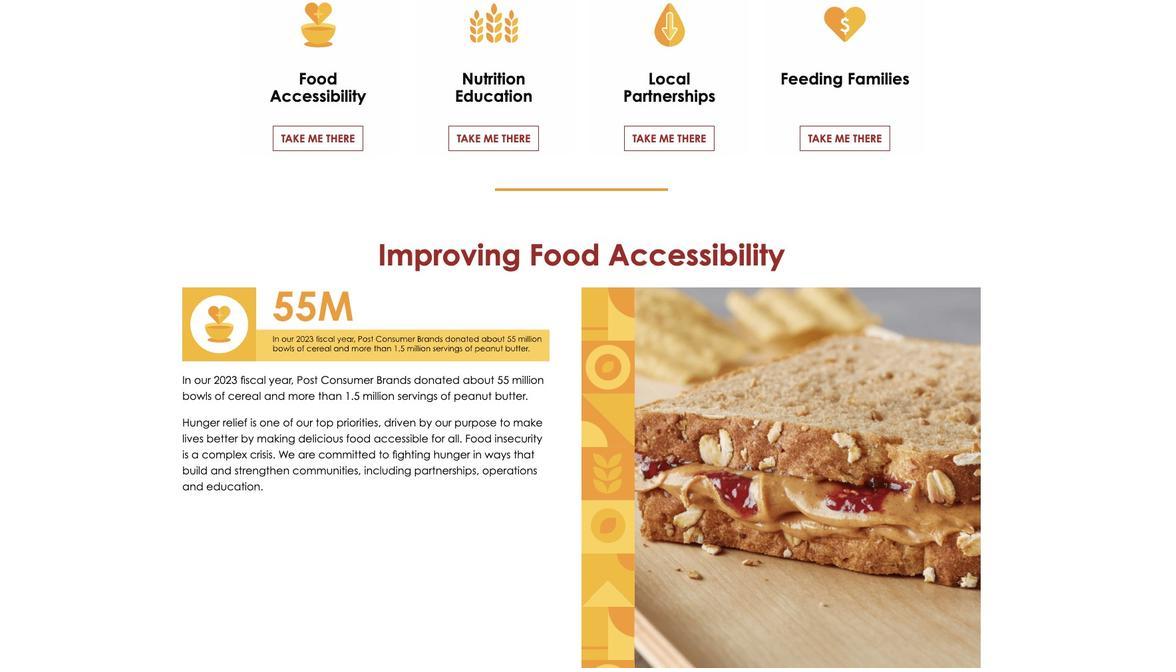 Task type: describe. For each thing, give the bounding box(es) containing it.
consumer
[[321, 373, 374, 387]]

donated
[[414, 373, 460, 387]]

insecurity
[[495, 432, 543, 445]]

in our 2023 fiscal year, post consumer brands donated about 55 million bowls of cereal and more than 1.5 million servings of peanut butter.
[[182, 373, 544, 403]]

food inside hunger relief is one of our top priorities, driven by our purpose to make lives better by making delicious food accessible for all. food insecurity is a complex crisis. we are committed to fighting hunger in ways that build and strengthen communities, including partnerships, operations and education.
[[466, 432, 492, 445]]

0 horizontal spatial accessibility
[[270, 86, 367, 106]]

than
[[318, 389, 342, 403]]

communities,
[[293, 464, 361, 477]]

for
[[432, 432, 445, 445]]

relief
[[223, 416, 248, 429]]

strengthen
[[235, 464, 290, 477]]

education
[[455, 86, 533, 106]]

improving
[[378, 237, 521, 273]]

take for families
[[809, 132, 832, 145]]

me for families
[[835, 132, 851, 145]]

a heart with a money symbol in the center image
[[766, 0, 926, 59]]

our inside in our 2023 fiscal year, post consumer brands donated about 55 million bowls of cereal and more than 1.5 million servings of peanut butter.
[[194, 373, 211, 387]]

there for partnerships
[[678, 132, 707, 145]]

priorities,
[[337, 416, 381, 429]]

bowls
[[182, 389, 212, 403]]

1 horizontal spatial is
[[251, 416, 257, 429]]

delicious
[[298, 432, 344, 445]]

more
[[288, 389, 315, 403]]

a droplet with a down arrow in the middle of it image
[[590, 0, 750, 59]]

operations
[[483, 464, 538, 477]]

crisis.
[[250, 448, 276, 461]]

a peanut butter and jelly sandwich with chips in the background. image
[[582, 287, 981, 669]]

complex
[[202, 448, 247, 461]]

in our 2023 fiscal year post consumer brands donated about 55 million bowls of cereal and more than 1.5 million servings of peanut butter. image
[[182, 287, 550, 361]]

nutrition
[[462, 68, 526, 88]]

in
[[182, 373, 191, 387]]

0 horizontal spatial to
[[379, 448, 390, 461]]

1 horizontal spatial our
[[296, 416, 313, 429]]

1 horizontal spatial accessibility
[[609, 237, 786, 273]]

and inside in our 2023 fiscal year, post consumer brands donated about 55 million bowls of cereal and more than 1.5 million servings of peanut butter.
[[264, 389, 285, 403]]

food
[[346, 432, 371, 445]]

hunger
[[434, 448, 471, 461]]

we
[[279, 448, 295, 461]]

there for families
[[854, 132, 883, 145]]

55
[[498, 373, 509, 387]]

2 vertical spatial and
[[182, 480, 204, 493]]

hunger
[[182, 416, 220, 429]]

food inside food accessibility
[[299, 68, 338, 88]]

me for education
[[484, 132, 499, 145]]

0 vertical spatial million
[[512, 373, 544, 387]]

feeding families
[[781, 68, 910, 88]]

0 horizontal spatial million
[[363, 389, 395, 403]]

me for accessibility
[[308, 132, 323, 145]]

take for partnerships
[[633, 132, 657, 145]]

about
[[463, 373, 495, 387]]

2 horizontal spatial our
[[435, 416, 452, 429]]

lives
[[182, 432, 204, 445]]

a heart with a plus sign in the middle floating above a bowl with milk in it image
[[238, 0, 398, 59]]

purpose
[[455, 416, 497, 429]]

fighting
[[393, 448, 431, 461]]

wheat tassels image
[[414, 0, 574, 59]]

0 horizontal spatial of
[[215, 389, 225, 403]]



Task type: locate. For each thing, give the bounding box(es) containing it.
peanut
[[454, 389, 492, 403]]

of down donated
[[441, 389, 451, 403]]

make
[[514, 416, 543, 429]]

0 vertical spatial by
[[419, 416, 432, 429]]

me
[[308, 132, 323, 145], [484, 132, 499, 145], [660, 132, 675, 145], [835, 132, 851, 145]]

food
[[299, 68, 338, 88], [530, 237, 600, 273], [466, 432, 492, 445]]

million down the brands
[[363, 389, 395, 403]]

0 horizontal spatial is
[[182, 448, 189, 461]]

1 horizontal spatial food
[[466, 432, 492, 445]]

take down 'partnerships'
[[633, 132, 657, 145]]

making
[[257, 432, 295, 445]]

are
[[298, 448, 316, 461]]

partnerships,
[[415, 464, 480, 477]]

4 take me there button from the left
[[800, 126, 891, 151]]

accessibility
[[270, 86, 367, 106], [609, 237, 786, 273]]

me down feeding families
[[835, 132, 851, 145]]

2 there from the left
[[502, 132, 531, 145]]

1 take me there from the left
[[281, 132, 355, 145]]

3 take from the left
[[633, 132, 657, 145]]

feeding
[[781, 68, 844, 88]]

and down complex
[[211, 464, 232, 477]]

1.5
[[345, 389, 360, 403]]

3 me from the left
[[660, 132, 675, 145]]

ways
[[485, 448, 511, 461]]

4 there from the left
[[854, 132, 883, 145]]

food accessibility
[[270, 68, 367, 106]]

2 vertical spatial food
[[466, 432, 492, 445]]

improving food accessibility
[[378, 237, 786, 273]]

committed
[[319, 448, 376, 461]]

our up for
[[435, 416, 452, 429]]

1 vertical spatial and
[[211, 464, 232, 477]]

1 horizontal spatial by
[[419, 416, 432, 429]]

including
[[364, 464, 412, 477]]

cereal
[[228, 389, 261, 403]]

take me there button down education
[[448, 126, 540, 151]]

build
[[182, 464, 208, 477]]

4 me from the left
[[835, 132, 851, 145]]

1 horizontal spatial and
[[211, 464, 232, 477]]

a
[[192, 448, 199, 461]]

take me there button for accessibility
[[273, 126, 364, 151]]

that
[[514, 448, 535, 461]]

2 horizontal spatial food
[[530, 237, 600, 273]]

1 take me there button from the left
[[273, 126, 364, 151]]

million up butter.
[[512, 373, 544, 387]]

0 horizontal spatial food
[[299, 68, 338, 88]]

take for accessibility
[[281, 132, 305, 145]]

our
[[194, 373, 211, 387], [296, 416, 313, 429], [435, 416, 452, 429]]

2 horizontal spatial of
[[441, 389, 451, 403]]

3 there from the left
[[678, 132, 707, 145]]

by
[[419, 416, 432, 429], [241, 432, 254, 445]]

me for partnerships
[[660, 132, 675, 145]]

take me there button for families
[[800, 126, 891, 151]]

me down 'partnerships'
[[660, 132, 675, 145]]

0 vertical spatial is
[[251, 416, 257, 429]]

partnerships
[[624, 86, 716, 106]]

butter.
[[495, 389, 528, 403]]

0 vertical spatial food
[[299, 68, 338, 88]]

there for accessibility
[[326, 132, 355, 145]]

is
[[251, 416, 257, 429], [182, 448, 189, 461]]

of down 2023 on the bottom left
[[215, 389, 225, 403]]

me down education
[[484, 132, 499, 145]]

2 horizontal spatial and
[[264, 389, 285, 403]]

hunger relief is one of our top priorities, driven by our purpose to make lives better by making delicious food accessible for all. food insecurity is a complex crisis. we are committed to fighting hunger in ways that build and strengthen communities, including partnerships, operations and education.
[[182, 416, 543, 493]]

post
[[297, 373, 318, 387]]

driven
[[384, 416, 416, 429]]

2 take me there button from the left
[[448, 126, 540, 151]]

1 horizontal spatial to
[[500, 416, 511, 429]]

3 take me there from the left
[[633, 132, 707, 145]]

2 take me there from the left
[[457, 132, 531, 145]]

1 horizontal spatial million
[[512, 373, 544, 387]]

fiscal
[[240, 373, 266, 387]]

all.
[[448, 432, 463, 445]]

take for education
[[457, 132, 481, 145]]

1 me from the left
[[308, 132, 323, 145]]

1 vertical spatial accessibility
[[609, 237, 786, 273]]

accessible
[[374, 432, 429, 445]]

there for education
[[502, 132, 531, 145]]

million
[[512, 373, 544, 387], [363, 389, 395, 403]]

and down year,
[[264, 389, 285, 403]]

4 take me there from the left
[[809, 132, 883, 145]]

1 vertical spatial by
[[241, 432, 254, 445]]

and
[[264, 389, 285, 403], [211, 464, 232, 477], [182, 480, 204, 493]]

1 vertical spatial food
[[530, 237, 600, 273]]

in
[[473, 448, 482, 461]]

take me there button down food accessibility
[[273, 126, 364, 151]]

take me there button down 'partnerships'
[[624, 126, 715, 151]]

1 vertical spatial to
[[379, 448, 390, 461]]

1 take from the left
[[281, 132, 305, 145]]

3 take me there button from the left
[[624, 126, 715, 151]]

take me there button for education
[[448, 126, 540, 151]]

to up insecurity
[[500, 416, 511, 429]]

top
[[316, 416, 334, 429]]

year,
[[269, 373, 294, 387]]

our right in
[[194, 373, 211, 387]]

of right one
[[283, 416, 293, 429]]

take me there down education
[[457, 132, 531, 145]]

2023
[[214, 373, 238, 387]]

take me there down 'partnerships'
[[633, 132, 707, 145]]

take me there button for partnerships
[[624, 126, 715, 151]]

there down food accessibility
[[326, 132, 355, 145]]

0 vertical spatial and
[[264, 389, 285, 403]]

1 vertical spatial is
[[182, 448, 189, 461]]

0 horizontal spatial and
[[182, 480, 204, 493]]

better
[[207, 432, 238, 445]]

take me there for education
[[457, 132, 531, 145]]

by up for
[[419, 416, 432, 429]]

is left a
[[182, 448, 189, 461]]

take me there down food accessibility
[[281, 132, 355, 145]]

families
[[848, 68, 910, 88]]

4 take from the left
[[809, 132, 832, 145]]

of
[[215, 389, 225, 403], [441, 389, 451, 403], [283, 416, 293, 429]]

local
[[649, 68, 691, 88]]

is left one
[[251, 416, 257, 429]]

take
[[281, 132, 305, 145], [457, 132, 481, 145], [633, 132, 657, 145], [809, 132, 832, 145]]

2 me from the left
[[484, 132, 499, 145]]

servings
[[398, 389, 438, 403]]

take me there button
[[273, 126, 364, 151], [448, 126, 540, 151], [624, 126, 715, 151], [800, 126, 891, 151]]

nutrition education
[[455, 68, 533, 106]]

take me there for families
[[809, 132, 883, 145]]

0 vertical spatial accessibility
[[270, 86, 367, 106]]

our left top
[[296, 416, 313, 429]]

take down feeding
[[809, 132, 832, 145]]

there
[[326, 132, 355, 145], [502, 132, 531, 145], [678, 132, 707, 145], [854, 132, 883, 145]]

education.
[[206, 480, 264, 493]]

to
[[500, 416, 511, 429], [379, 448, 390, 461]]

0 horizontal spatial our
[[194, 373, 211, 387]]

brands
[[377, 373, 411, 387]]

take down food accessibility
[[281, 132, 305, 145]]

1 there from the left
[[326, 132, 355, 145]]

by down relief
[[241, 432, 254, 445]]

local partnerships
[[624, 68, 716, 106]]

and down build
[[182, 480, 204, 493]]

take down education
[[457, 132, 481, 145]]

there down 'partnerships'
[[678, 132, 707, 145]]

one
[[260, 416, 280, 429]]

1 vertical spatial million
[[363, 389, 395, 403]]

take me there for accessibility
[[281, 132, 355, 145]]

0 horizontal spatial by
[[241, 432, 254, 445]]

me down food accessibility
[[308, 132, 323, 145]]

take me there button down feeding families
[[800, 126, 891, 151]]

0 vertical spatial to
[[500, 416, 511, 429]]

to up including
[[379, 448, 390, 461]]

take me there
[[281, 132, 355, 145], [457, 132, 531, 145], [633, 132, 707, 145], [809, 132, 883, 145]]

take me there for partnerships
[[633, 132, 707, 145]]

1 horizontal spatial of
[[283, 416, 293, 429]]

there down families at the top right of page
[[854, 132, 883, 145]]

2 take from the left
[[457, 132, 481, 145]]

take me there down feeding families
[[809, 132, 883, 145]]

there down education
[[502, 132, 531, 145]]

of inside hunger relief is one of our top priorities, driven by our purpose to make lives better by making delicious food accessible for all. food insecurity is a complex crisis. we are committed to fighting hunger in ways that build and strengthen communities, including partnerships, operations and education.
[[283, 416, 293, 429]]



Task type: vqa. For each thing, say whether or not it's contained in the screenshot.
the ways
yes



